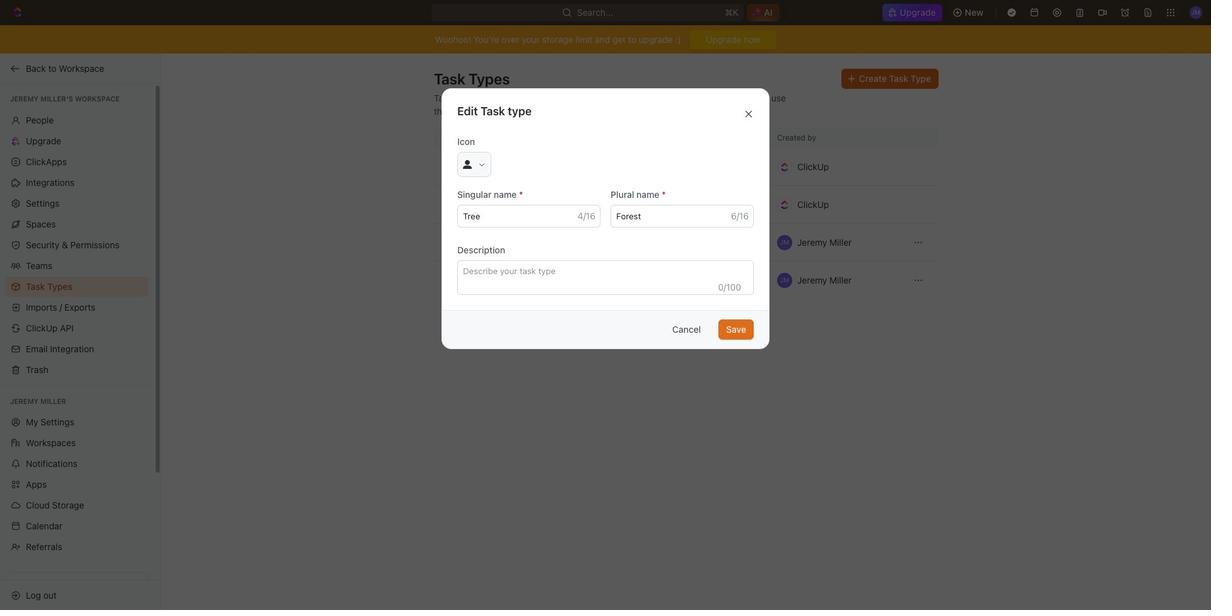 Task type: locate. For each thing, give the bounding box(es) containing it.
People field
[[611, 205, 754, 228]]

user large image
[[442, 275, 454, 287]]

bug image
[[442, 236, 454, 249]]



Task type: vqa. For each thing, say whether or not it's contained in the screenshot.
‎Task 2 ‎Task
no



Task type: describe. For each thing, give the bounding box(es) containing it.
user large image
[[463, 160, 472, 169]]

Person field
[[458, 205, 601, 228]]

Describe your task type text field
[[458, 261, 754, 295]]



